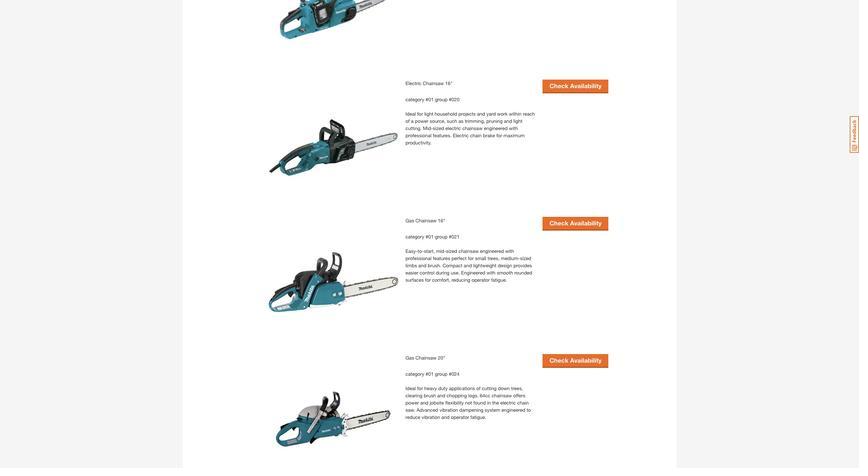 Task type: describe. For each thing, give the bounding box(es) containing it.
and down duty
[[438, 393, 446, 398]]

reducing
[[452, 277, 471, 283]]

chain inside ideal for heavy duty applications of cutting down trees, clearing brush and chopping logs. 64cc chainsaw offers power and jobsite flexibility not found in the electric chain saw. advanced vibration dampening system engineered to reduce vibration and operator fatigue.
[[518, 400, 529, 406]]

operator inside easy-to-start, mid-sized chainsaw engineered with professional features perfect for small trees, medium-sized limbs and brush. compact and lightweight design provides easier control during use. engineered with smooth rounded surfaces for comfort, reducing operator fatigue.
[[472, 277, 490, 283]]

chainsaw inside easy-to-start, mid-sized chainsaw engineered with professional features perfect for small trees, medium-sized limbs and brush. compact and lightweight design provides easier control during use. engineered with smooth rounded surfaces for comfort, reducing operator fatigue.
[[459, 248, 479, 254]]

availability for first check availability link
[[571, 82, 602, 90]]

chopping
[[447, 393, 467, 398]]

ideal for light household projects and yard work within reach of a power source, such as trimming, pruning and light cutting. mid-sized electric chainsaw engineered with professional features. electric chain brake for maximum productivity.
[[406, 111, 535, 145]]

maximum
[[504, 132, 525, 138]]

smooth
[[497, 270, 513, 275]]

productivity.
[[406, 140, 432, 145]]

reduce
[[406, 414, 421, 420]]

#01 for heavy
[[426, 371, 434, 377]]

ideal for heavy duty applications of cutting down trees, clearing brush and chopping logs. 64cc chainsaw offers power and jobsite flexibility not found in the electric chain saw. advanced vibration dampening system engineered to reduce vibration and operator fatigue.
[[406, 385, 531, 420]]

for up cutting.
[[418, 111, 423, 117]]

1 check from the top
[[550, 82, 569, 90]]

work
[[498, 111, 508, 117]]

electric inside ideal for heavy duty applications of cutting down trees, clearing brush and chopping logs. 64cc chainsaw offers power and jobsite flexibility not found in the electric chain saw. advanced vibration dampening system engineered to reduce vibration and operator fatigue.
[[501, 400, 516, 406]]

mid-
[[423, 125, 433, 131]]

easy-
[[406, 248, 418, 254]]

found
[[474, 400, 486, 406]]

trees, inside easy-to-start, mid-sized chainsaw engineered with professional features perfect for small trees, medium-sized limbs and brush. compact and lightweight design provides easier control during use. engineered with smooth rounded surfaces for comfort, reducing operator fatigue.
[[488, 255, 500, 261]]

group for #021
[[435, 234, 448, 239]]

2 check from the top
[[550, 219, 569, 227]]

and down work
[[504, 118, 513, 124]]

check availability for first check availability link from the bottom of the page
[[550, 357, 602, 364]]

pruning
[[487, 118, 503, 124]]

household
[[435, 111, 457, 117]]

category #01 group #020
[[406, 96, 460, 102]]

system
[[485, 407, 501, 413]]

easier
[[406, 270, 419, 275]]

perfect
[[452, 255, 467, 261]]

gas chainsaw 20" image
[[269, 354, 399, 468]]

yard
[[487, 111, 496, 117]]

jobsite
[[430, 400, 444, 406]]

fatigue. inside easy-to-start, mid-sized chainsaw engineered with professional features perfect for small trees, medium-sized limbs and brush. compact and lightweight design provides easier control during use. engineered with smooth rounded surfaces for comfort, reducing operator fatigue.
[[492, 277, 508, 283]]

mid-
[[436, 248, 446, 254]]

professional inside easy-to-start, mid-sized chainsaw engineered with professional features perfect for small trees, medium-sized limbs and brush. compact and lightweight design provides easier control during use. engineered with smooth rounded surfaces for comfort, reducing operator fatigue.
[[406, 255, 432, 261]]

category for category #01 group #020
[[406, 96, 425, 102]]

with inside ideal for light household projects and yard work within reach of a power source, such as trimming, pruning and light cutting. mid-sized electric chainsaw engineered with professional features. electric chain brake for maximum productivity.
[[509, 125, 518, 131]]

for inside ideal for heavy duty applications of cutting down trees, clearing brush and chopping logs. 64cc chainsaw offers power and jobsite flexibility not found in the electric chain saw. advanced vibration dampening system engineered to reduce vibration and operator fatigue.
[[418, 385, 423, 391]]

1 vertical spatial vibration
[[422, 414, 440, 420]]

brush.
[[428, 262, 442, 268]]

and up "advanced"
[[421, 400, 429, 406]]

to-
[[418, 248, 424, 254]]

features.
[[433, 132, 452, 138]]

duty
[[439, 385, 448, 391]]

small
[[475, 255, 487, 261]]

electric chainsaw 16" link
[[406, 80, 453, 86]]

as
[[459, 118, 464, 124]]

heavy
[[425, 385, 437, 391]]

gas chainsaw 16" link
[[406, 217, 446, 223]]

professional inside ideal for light household projects and yard work within reach of a power source, such as trimming, pruning and light cutting. mid-sized electric chainsaw engineered with professional features. electric chain brake for maximum productivity.
[[406, 132, 432, 138]]

and up "trimming,"
[[477, 111, 486, 117]]

chainsaw for electric chainsaw 16"
[[423, 80, 444, 86]]

engineered inside ideal for light household projects and yard work within reach of a power source, such as trimming, pruning and light cutting. mid-sized electric chainsaw engineered with professional features. electric chain brake for maximum productivity.
[[484, 125, 508, 131]]

engineered inside ideal for heavy duty applications of cutting down trees, clearing brush and chopping logs. 64cc chainsaw offers power and jobsite flexibility not found in the electric chain saw. advanced vibration dampening system engineered to reduce vibration and operator fatigue.
[[502, 407, 526, 413]]

availability for first check availability link from the bottom of the page
[[571, 357, 602, 364]]

in
[[488, 400, 491, 406]]

rounded
[[515, 270, 533, 275]]

category for category #01 group #021
[[406, 234, 425, 239]]

a
[[411, 118, 414, 124]]

ideal for ideal for light household projects and yard work within reach of a power source, such as trimming, pruning and light cutting. mid-sized electric chainsaw engineered with professional features. electric chain brake for maximum productivity.
[[406, 111, 416, 117]]

and down jobsite
[[442, 414, 450, 420]]

64cc
[[480, 393, 491, 398]]

0 vertical spatial vibration
[[440, 407, 458, 413]]

control
[[420, 270, 435, 275]]

#01 for light
[[426, 96, 434, 102]]

down
[[498, 385, 510, 391]]

for down control
[[425, 277, 431, 283]]

chainsaw inside ideal for heavy duty applications of cutting down trees, clearing brush and chopping logs. 64cc chainsaw offers power and jobsite flexibility not found in the electric chain saw. advanced vibration dampening system engineered to reduce vibration and operator fatigue.
[[492, 393, 512, 398]]

surfaces
[[406, 277, 424, 283]]

compact
[[443, 262, 463, 268]]

0 horizontal spatial light
[[425, 111, 434, 117]]

easy-to-start, mid-sized chainsaw engineered with professional features perfect for small trees, medium-sized limbs and brush. compact and lightweight design provides easier control during use. engineered with smooth rounded surfaces for comfort, reducing operator fatigue.
[[406, 248, 533, 283]]

applications
[[449, 385, 475, 391]]

chainsaw inside ideal for light household projects and yard work within reach of a power source, such as trimming, pruning and light cutting. mid-sized electric chainsaw engineered with professional features. electric chain brake for maximum productivity.
[[463, 125, 483, 131]]

reach
[[523, 111, 535, 117]]



Task type: locate. For each thing, give the bounding box(es) containing it.
electric up category #01 group #020
[[406, 80, 422, 86]]

1 vertical spatial category
[[406, 234, 425, 239]]

0 vertical spatial #01
[[426, 96, 434, 102]]

lightweight
[[474, 262, 497, 268]]

professional down to-
[[406, 255, 432, 261]]

1 vertical spatial availability
[[571, 219, 602, 227]]

electric down as
[[453, 132, 469, 138]]

category #01 group #021
[[406, 234, 460, 239]]

check availability for first check availability link
[[550, 82, 602, 90]]

1 vertical spatial gas
[[406, 355, 415, 361]]

1 vertical spatial chainsaw
[[459, 248, 479, 254]]

0 vertical spatial gas
[[406, 217, 415, 223]]

2 check availability from the top
[[550, 219, 602, 227]]

electric inside ideal for light household projects and yard work within reach of a power source, such as trimming, pruning and light cutting. mid-sized electric chainsaw engineered with professional features. electric chain brake for maximum productivity.
[[446, 125, 461, 131]]

ideal
[[406, 111, 416, 117], [406, 385, 416, 391]]

brake
[[483, 132, 495, 138]]

#020
[[449, 96, 460, 102]]

0 vertical spatial sized
[[433, 125, 445, 131]]

2 vertical spatial check
[[550, 357, 569, 364]]

16" up category #01 group #021
[[438, 217, 446, 223]]

with up 'medium-'
[[506, 248, 515, 254]]

0 vertical spatial engineered
[[484, 125, 508, 131]]

start,
[[424, 248, 435, 254]]

category down electric chainsaw 16"
[[406, 96, 425, 102]]

1 horizontal spatial sized
[[446, 248, 458, 254]]

0 vertical spatial electric
[[446, 125, 461, 131]]

medium-
[[501, 255, 521, 261]]

0 vertical spatial chainsaw
[[423, 80, 444, 86]]

trees, inside ideal for heavy duty applications of cutting down trees, clearing brush and chopping logs. 64cc chainsaw offers power and jobsite flexibility not found in the electric chain saw. advanced vibration dampening system engineered to reduce vibration and operator fatigue.
[[512, 385, 524, 391]]

0 horizontal spatial electric
[[446, 125, 461, 131]]

1 horizontal spatial operator
[[472, 277, 490, 283]]

availability
[[571, 82, 602, 90], [571, 219, 602, 227], [571, 357, 602, 364]]

gas up category #01 group #021
[[406, 217, 415, 223]]

2 ideal from the top
[[406, 385, 416, 391]]

0 horizontal spatial chain
[[470, 132, 482, 138]]

gas for gas chainsaw 20"
[[406, 355, 415, 361]]

1 horizontal spatial electric
[[501, 400, 516, 406]]

3 group from the top
[[435, 371, 448, 377]]

electric chainsaw 16"
[[406, 80, 453, 86]]

1 vertical spatial check
[[550, 219, 569, 227]]

0 vertical spatial with
[[509, 125, 518, 131]]

16" for electric chainsaw 16"
[[446, 80, 453, 86]]

36v cordless chainsaw 14" image
[[269, 0, 399, 73]]

2 check availability link from the top
[[543, 217, 609, 229]]

clearing
[[406, 393, 423, 398]]

not
[[466, 400, 473, 406]]

20"
[[438, 355, 446, 361]]

for right brake
[[497, 132, 503, 138]]

2 gas from the top
[[406, 355, 415, 361]]

2 vertical spatial chainsaw
[[492, 393, 512, 398]]

availability for second check availability link from the bottom
[[571, 219, 602, 227]]

1 vertical spatial trees,
[[512, 385, 524, 391]]

0 vertical spatial power
[[415, 118, 429, 124]]

brush
[[424, 393, 436, 398]]

chain down offers
[[518, 400, 529, 406]]

#01 for start,
[[426, 234, 434, 239]]

2 #01 from the top
[[426, 234, 434, 239]]

0 vertical spatial check
[[550, 82, 569, 90]]

sized
[[433, 125, 445, 131], [446, 248, 458, 254], [521, 255, 532, 261]]

sized up provides
[[521, 255, 532, 261]]

advanced
[[417, 407, 439, 413]]

ideal up clearing
[[406, 385, 416, 391]]

sized inside ideal for light household projects and yard work within reach of a power source, such as trimming, pruning and light cutting. mid-sized electric chainsaw engineered with professional features. electric chain brake for maximum productivity.
[[433, 125, 445, 131]]

0 horizontal spatial fatigue.
[[471, 414, 487, 420]]

of
[[406, 118, 410, 124], [477, 385, 481, 391]]

1 vertical spatial operator
[[451, 414, 470, 420]]

0 vertical spatial fatigue.
[[492, 277, 508, 283]]

1 horizontal spatial of
[[477, 385, 481, 391]]

2 vertical spatial check availability link
[[543, 354, 609, 367]]

trees, up lightweight
[[488, 255, 500, 261]]

chainsaw up category #01 group #021
[[416, 217, 437, 223]]

cutting
[[482, 385, 497, 391]]

chainsaw down "trimming,"
[[463, 125, 483, 131]]

1 horizontal spatial chain
[[518, 400, 529, 406]]

light up source,
[[425, 111, 434, 117]]

chain
[[470, 132, 482, 138], [518, 400, 529, 406]]

1 #01 from the top
[[426, 96, 434, 102]]

of left a
[[406, 118, 410, 124]]

1 horizontal spatial trees,
[[512, 385, 524, 391]]

and up control
[[419, 262, 427, 268]]

category
[[406, 96, 425, 102], [406, 234, 425, 239], [406, 371, 425, 377]]

3 #01 from the top
[[426, 371, 434, 377]]

check
[[550, 82, 569, 90], [550, 219, 569, 227], [550, 357, 569, 364]]

0 horizontal spatial of
[[406, 118, 410, 124]]

category #01 group #024
[[406, 371, 460, 377]]

1 vertical spatial chain
[[518, 400, 529, 406]]

2 vertical spatial sized
[[521, 255, 532, 261]]

power down clearing
[[406, 400, 419, 406]]

limbs
[[406, 262, 417, 268]]

1 vertical spatial check availability
[[550, 219, 602, 227]]

category up easy-
[[406, 234, 425, 239]]

0 vertical spatial check availability
[[550, 82, 602, 90]]

2 horizontal spatial sized
[[521, 255, 532, 261]]

engineered inside easy-to-start, mid-sized chainsaw engineered with professional features perfect for small trees, medium-sized limbs and brush. compact and lightweight design provides easier control during use. engineered with smooth rounded surfaces for comfort, reducing operator fatigue.
[[480, 248, 504, 254]]

electric down such
[[446, 125, 461, 131]]

engineered up small
[[480, 248, 504, 254]]

within
[[509, 111, 522, 117]]

during
[[436, 270, 450, 275]]

1 vertical spatial light
[[514, 118, 523, 124]]

gas up the category #01 group #024
[[406, 355, 415, 361]]

2 vertical spatial chainsaw
[[416, 355, 437, 361]]

#024
[[449, 371, 460, 377]]

0 vertical spatial chainsaw
[[463, 125, 483, 131]]

chainsaw
[[423, 80, 444, 86], [416, 217, 437, 223], [416, 355, 437, 361]]

fatigue. down dampening
[[471, 414, 487, 420]]

0 horizontal spatial trees,
[[488, 255, 500, 261]]

chain left brake
[[470, 132, 482, 138]]

check availability
[[550, 82, 602, 90], [550, 219, 602, 227], [550, 357, 602, 364]]

3 category from the top
[[406, 371, 425, 377]]

flexibility
[[446, 400, 464, 406]]

chainsaw for gas chainsaw 20"
[[416, 355, 437, 361]]

operator
[[472, 277, 490, 283], [451, 414, 470, 420]]

chainsaw down down
[[492, 393, 512, 398]]

1 vertical spatial 16"
[[438, 217, 446, 223]]

trimming,
[[465, 118, 485, 124]]

0 vertical spatial chain
[[470, 132, 482, 138]]

use.
[[451, 270, 460, 275]]

such
[[447, 118, 458, 124]]

projects
[[459, 111, 476, 117]]

3 check from the top
[[550, 357, 569, 364]]

power right a
[[415, 118, 429, 124]]

1 check availability from the top
[[550, 82, 602, 90]]

logs.
[[469, 393, 479, 398]]

16"
[[446, 80, 453, 86], [438, 217, 446, 223]]

chainsaw up perfect
[[459, 248, 479, 254]]

with down lightweight
[[487, 270, 496, 275]]

1 group from the top
[[435, 96, 448, 102]]

power inside ideal for heavy duty applications of cutting down trees, clearing brush and chopping logs. 64cc chainsaw offers power and jobsite flexibility not found in the electric chain saw. advanced vibration dampening system engineered to reduce vibration and operator fatigue.
[[406, 400, 419, 406]]

0 vertical spatial electric
[[406, 80, 422, 86]]

3 check availability from the top
[[550, 357, 602, 364]]

#01
[[426, 96, 434, 102], [426, 234, 434, 239], [426, 371, 434, 377]]

1 availability from the top
[[571, 82, 602, 90]]

0 vertical spatial of
[[406, 118, 410, 124]]

1 vertical spatial fatigue.
[[471, 414, 487, 420]]

1 vertical spatial sized
[[446, 248, 458, 254]]

gas chainsaw 20"
[[406, 355, 446, 361]]

ideal inside ideal for light household projects and yard work within reach of a power source, such as trimming, pruning and light cutting. mid-sized electric chainsaw engineered with professional features. electric chain brake for maximum productivity.
[[406, 111, 416, 117]]

of inside ideal for light household projects and yard work within reach of a power source, such as trimming, pruning and light cutting. mid-sized electric chainsaw engineered with professional features. electric chain brake for maximum productivity.
[[406, 118, 410, 124]]

fatigue. inside ideal for heavy duty applications of cutting down trees, clearing brush and chopping logs. 64cc chainsaw offers power and jobsite flexibility not found in the electric chain saw. advanced vibration dampening system engineered to reduce vibration and operator fatigue.
[[471, 414, 487, 420]]

1 gas from the top
[[406, 217, 415, 223]]

0 horizontal spatial operator
[[451, 414, 470, 420]]

vibration
[[440, 407, 458, 413], [422, 414, 440, 420]]

1 vertical spatial professional
[[406, 255, 432, 261]]

gas chainsaw 16" image
[[269, 217, 399, 347]]

cutting.
[[406, 125, 422, 131]]

1 vertical spatial electric
[[453, 132, 469, 138]]

0 vertical spatial category
[[406, 96, 425, 102]]

2 vertical spatial with
[[487, 270, 496, 275]]

operator down engineered
[[472, 277, 490, 283]]

1 horizontal spatial light
[[514, 118, 523, 124]]

for left small
[[468, 255, 474, 261]]

1 vertical spatial electric
[[501, 400, 516, 406]]

chain inside ideal for light household projects and yard work within reach of a power source, such as trimming, pruning and light cutting. mid-sized electric chainsaw engineered with professional features. electric chain brake for maximum productivity.
[[470, 132, 482, 138]]

and up engineered
[[464, 262, 472, 268]]

group for #024
[[435, 371, 448, 377]]

0 vertical spatial trees,
[[488, 255, 500, 261]]

professional up productivity.
[[406, 132, 432, 138]]

with up maximum
[[509, 125, 518, 131]]

1 vertical spatial power
[[406, 400, 419, 406]]

#01 up heavy
[[426, 371, 434, 377]]

check availability link
[[543, 80, 609, 92], [543, 217, 609, 229], [543, 354, 609, 367]]

#021
[[449, 234, 460, 239]]

source,
[[430, 118, 446, 124]]

trees,
[[488, 255, 500, 261], [512, 385, 524, 391]]

1 vertical spatial ideal
[[406, 385, 416, 391]]

0 horizontal spatial sized
[[433, 125, 445, 131]]

1 horizontal spatial electric
[[453, 132, 469, 138]]

ideal up a
[[406, 111, 416, 117]]

group left #021
[[435, 234, 448, 239]]

engineered down the pruning
[[484, 125, 508, 131]]

3 check availability link from the top
[[543, 354, 609, 367]]

16" for gas chainsaw 16"
[[438, 217, 446, 223]]

1 ideal from the top
[[406, 111, 416, 117]]

0 vertical spatial check availability link
[[543, 80, 609, 92]]

1 vertical spatial of
[[477, 385, 481, 391]]

1 vertical spatial group
[[435, 234, 448, 239]]

light
[[425, 111, 434, 117], [514, 118, 523, 124]]

features
[[433, 255, 451, 261]]

engineered
[[484, 125, 508, 131], [480, 248, 504, 254], [502, 407, 526, 413]]

engineered
[[461, 270, 486, 275]]

comfort,
[[433, 277, 451, 283]]

2 vertical spatial group
[[435, 371, 448, 377]]

2 professional from the top
[[406, 255, 432, 261]]

fatigue.
[[492, 277, 508, 283], [471, 414, 487, 420]]

1 vertical spatial chainsaw
[[416, 217, 437, 223]]

with
[[509, 125, 518, 131], [506, 248, 515, 254], [487, 270, 496, 275]]

1 vertical spatial engineered
[[480, 248, 504, 254]]

1 horizontal spatial fatigue.
[[492, 277, 508, 283]]

ideal inside ideal for heavy duty applications of cutting down trees, clearing brush and chopping logs. 64cc chainsaw offers power and jobsite flexibility not found in the electric chain saw. advanced vibration dampening system engineered to reduce vibration and operator fatigue.
[[406, 385, 416, 391]]

operator down dampening
[[451, 414, 470, 420]]

gas
[[406, 217, 415, 223], [406, 355, 415, 361]]

0 vertical spatial availability
[[571, 82, 602, 90]]

2 vertical spatial check availability
[[550, 357, 602, 364]]

0 vertical spatial professional
[[406, 132, 432, 138]]

2 vertical spatial availability
[[571, 357, 602, 364]]

sized up perfect
[[446, 248, 458, 254]]

for up clearing
[[418, 385, 423, 391]]

0 vertical spatial 16"
[[446, 80, 453, 86]]

chainsaw left 20"
[[416, 355, 437, 361]]

1 category from the top
[[406, 96, 425, 102]]

vibration down flexibility at the right of page
[[440, 407, 458, 413]]

of up logs.
[[477, 385, 481, 391]]

offers
[[514, 393, 526, 398]]

#01 up start,
[[426, 234, 434, 239]]

check availability for second check availability link from the bottom
[[550, 219, 602, 227]]

2 category from the top
[[406, 234, 425, 239]]

1 vertical spatial #01
[[426, 234, 434, 239]]

2 availability from the top
[[571, 219, 602, 227]]

electric inside ideal for light household projects and yard work within reach of a power source, such as trimming, pruning and light cutting. mid-sized electric chainsaw engineered with professional features. electric chain brake for maximum productivity.
[[453, 132, 469, 138]]

group left #024
[[435, 371, 448, 377]]

design
[[498, 262, 513, 268]]

2 vertical spatial engineered
[[502, 407, 526, 413]]

light down within
[[514, 118, 523, 124]]

for
[[418, 111, 423, 117], [497, 132, 503, 138], [468, 255, 474, 261], [425, 277, 431, 283], [418, 385, 423, 391]]

1 check availability link from the top
[[543, 80, 609, 92]]

group for #020
[[435, 96, 448, 102]]

sized down source,
[[433, 125, 445, 131]]

feedback link image
[[851, 116, 860, 153]]

the
[[493, 400, 499, 406]]

2 vertical spatial #01
[[426, 371, 434, 377]]

0 vertical spatial operator
[[472, 277, 490, 283]]

chainsaw for gas chainsaw 16"
[[416, 217, 437, 223]]

professional
[[406, 132, 432, 138], [406, 255, 432, 261]]

electric
[[446, 125, 461, 131], [501, 400, 516, 406]]

engineered left to
[[502, 407, 526, 413]]

dampening
[[460, 407, 484, 413]]

of inside ideal for heavy duty applications of cutting down trees, clearing brush and chopping logs. 64cc chainsaw offers power and jobsite flexibility not found in the electric chain saw. advanced vibration dampening system engineered to reduce vibration and operator fatigue.
[[477, 385, 481, 391]]

fatigue. down smooth
[[492, 277, 508, 283]]

gas chainsaw 16"
[[406, 217, 446, 223]]

chainsaw
[[463, 125, 483, 131], [459, 248, 479, 254], [492, 393, 512, 398]]

power inside ideal for light household projects and yard work within reach of a power source, such as trimming, pruning and light cutting. mid-sized electric chainsaw engineered with professional features. electric chain brake for maximum productivity.
[[415, 118, 429, 124]]

vibration down "advanced"
[[422, 414, 440, 420]]

0 horizontal spatial electric
[[406, 80, 422, 86]]

and
[[477, 111, 486, 117], [504, 118, 513, 124], [419, 262, 427, 268], [464, 262, 472, 268], [438, 393, 446, 398], [421, 400, 429, 406], [442, 414, 450, 420]]

category down gas chainsaw 20"
[[406, 371, 425, 377]]

to
[[527, 407, 531, 413]]

1 vertical spatial with
[[506, 248, 515, 254]]

electric right the
[[501, 400, 516, 406]]

gas chainsaw 20" link
[[406, 355, 446, 361]]

trees, up offers
[[512, 385, 524, 391]]

0 vertical spatial ideal
[[406, 111, 416, 117]]

electric chainsaw 16" image
[[269, 80, 399, 210]]

category for category #01 group #024
[[406, 371, 425, 377]]

group left #020
[[435, 96, 448, 102]]

0 vertical spatial light
[[425, 111, 434, 117]]

#01 down electric chainsaw 16"
[[426, 96, 434, 102]]

2 vertical spatial category
[[406, 371, 425, 377]]

2 group from the top
[[435, 234, 448, 239]]

saw.
[[406, 407, 416, 413]]

chainsaw up category #01 group #020
[[423, 80, 444, 86]]

gas for gas chainsaw 16"
[[406, 217, 415, 223]]

16" up #020
[[446, 80, 453, 86]]

ideal for ideal for heavy duty applications of cutting down trees, clearing brush and chopping logs. 64cc chainsaw offers power and jobsite flexibility not found in the electric chain saw. advanced vibration dampening system engineered to reduce vibration and operator fatigue.
[[406, 385, 416, 391]]

1 vertical spatial check availability link
[[543, 217, 609, 229]]

1 professional from the top
[[406, 132, 432, 138]]

operator inside ideal for heavy duty applications of cutting down trees, clearing brush and chopping logs. 64cc chainsaw offers power and jobsite flexibility not found in the electric chain saw. advanced vibration dampening system engineered to reduce vibration and operator fatigue.
[[451, 414, 470, 420]]

group
[[435, 96, 448, 102], [435, 234, 448, 239], [435, 371, 448, 377]]

power
[[415, 118, 429, 124], [406, 400, 419, 406]]

0 vertical spatial group
[[435, 96, 448, 102]]

3 availability from the top
[[571, 357, 602, 364]]

provides
[[514, 262, 532, 268]]



Task type: vqa. For each thing, say whether or not it's contained in the screenshot.
chainsaw inside the EASY-TO-START, MID-SIZED CHAINSAW ENGINEERED WITH PROFESSIONAL FEATURES PERFECT FOR SMALL TREES, MEDIUM-SIZED LIMBS AND BRUSH. COMPACT AND LIGHTWEIGHT DESIGN PROVIDES EASIER CONTROL DURING USE. ENGINEERED WITH SMOOTH ROUNDED SURFACES FOR COMFORT, REDUCING OPERATOR FATIGUE.
yes



